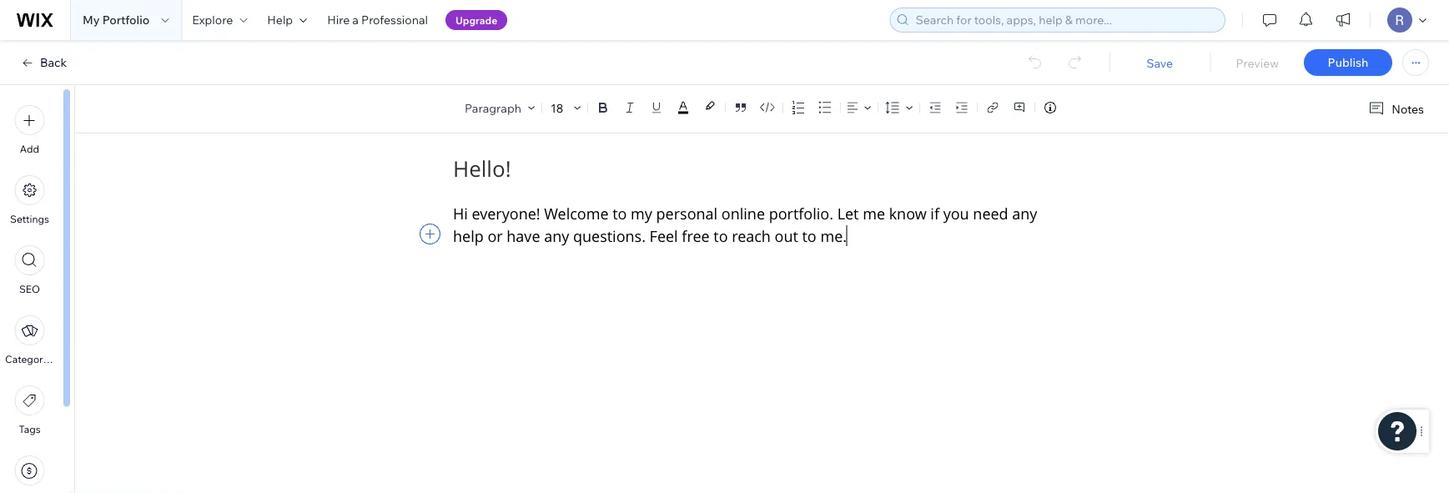 Task type: describe. For each thing, give the bounding box(es) containing it.
help
[[453, 226, 484, 246]]

if
[[931, 203, 940, 223]]

tags
[[19, 423, 41, 436]]

1 horizontal spatial to
[[714, 226, 728, 246]]

let
[[838, 203, 859, 223]]

feel
[[650, 226, 678, 246]]

me.
[[821, 226, 847, 246]]

online
[[722, 203, 765, 223]]

notes
[[1392, 101, 1424, 116]]

questions.
[[573, 226, 646, 246]]

or
[[488, 226, 503, 246]]

hi everyone! welcome to my personal online portfolio. let me know if you need any help or have any questions. feel free to reach out to me.
[[453, 203, 1042, 246]]

have
[[507, 226, 540, 246]]

save button
[[1126, 55, 1194, 70]]

categories
[[5, 353, 56, 366]]

my
[[83, 13, 100, 27]]

my
[[631, 203, 652, 223]]

back button
[[20, 55, 67, 70]]

2 horizontal spatial to
[[802, 226, 817, 246]]

portfolio.
[[769, 203, 834, 223]]

hire a professional link
[[317, 0, 438, 40]]

reach
[[732, 226, 771, 246]]

need
[[973, 203, 1009, 223]]

help
[[267, 13, 293, 27]]

settings
[[10, 213, 49, 225]]

categories button
[[5, 315, 56, 366]]

1 vertical spatial any
[[544, 226, 569, 246]]

tags button
[[15, 386, 45, 436]]

Search for tools, apps, help & more... field
[[911, 8, 1220, 32]]

hire
[[327, 13, 350, 27]]

menu containing add
[[0, 95, 59, 493]]

welcome
[[544, 203, 609, 223]]

seo
[[19, 283, 40, 295]]

publish
[[1328, 55, 1369, 70]]

Font Size field
[[549, 100, 567, 116]]



Task type: vqa. For each thing, say whether or not it's contained in the screenshot.
the rightmost Wix
no



Task type: locate. For each thing, give the bounding box(es) containing it.
help button
[[257, 0, 317, 40]]

paragraph button
[[462, 96, 538, 119]]

to
[[613, 203, 627, 223], [714, 226, 728, 246], [802, 226, 817, 246]]

save
[[1147, 55, 1173, 70]]

to right free
[[714, 226, 728, 246]]

personal
[[656, 203, 718, 223]]

0 horizontal spatial to
[[613, 203, 627, 223]]

any right need
[[1012, 203, 1038, 223]]

hi
[[453, 203, 468, 223]]

professional
[[361, 13, 428, 27]]

add button
[[15, 105, 45, 155]]

menu
[[0, 95, 59, 493]]

upgrade
[[456, 14, 497, 26]]

my portfolio
[[83, 13, 150, 27]]

any down welcome
[[544, 226, 569, 246]]

portfolio
[[102, 13, 150, 27]]

0 vertical spatial any
[[1012, 203, 1038, 223]]

out
[[775, 226, 798, 246]]

settings button
[[10, 175, 49, 225]]

free
[[682, 226, 710, 246]]

paragraph
[[465, 100, 522, 115]]

everyone!
[[472, 203, 540, 223]]

hire a professional
[[327, 13, 428, 27]]

Add a Catchy Title text field
[[453, 154, 1059, 184]]

notes button
[[1362, 98, 1429, 120]]

0 horizontal spatial any
[[544, 226, 569, 246]]

any
[[1012, 203, 1038, 223], [544, 226, 569, 246]]

1 horizontal spatial any
[[1012, 203, 1038, 223]]

upgrade button
[[446, 10, 508, 30]]

to right "out"
[[802, 226, 817, 246]]

know
[[889, 203, 927, 223]]

publish button
[[1304, 49, 1393, 76]]

to left my
[[613, 203, 627, 223]]

a
[[352, 13, 359, 27]]

seo button
[[15, 245, 45, 295]]

explore
[[192, 13, 233, 27]]

add
[[20, 143, 39, 155]]

you
[[944, 203, 969, 223]]

me
[[863, 203, 885, 223]]

back
[[40, 55, 67, 70]]



